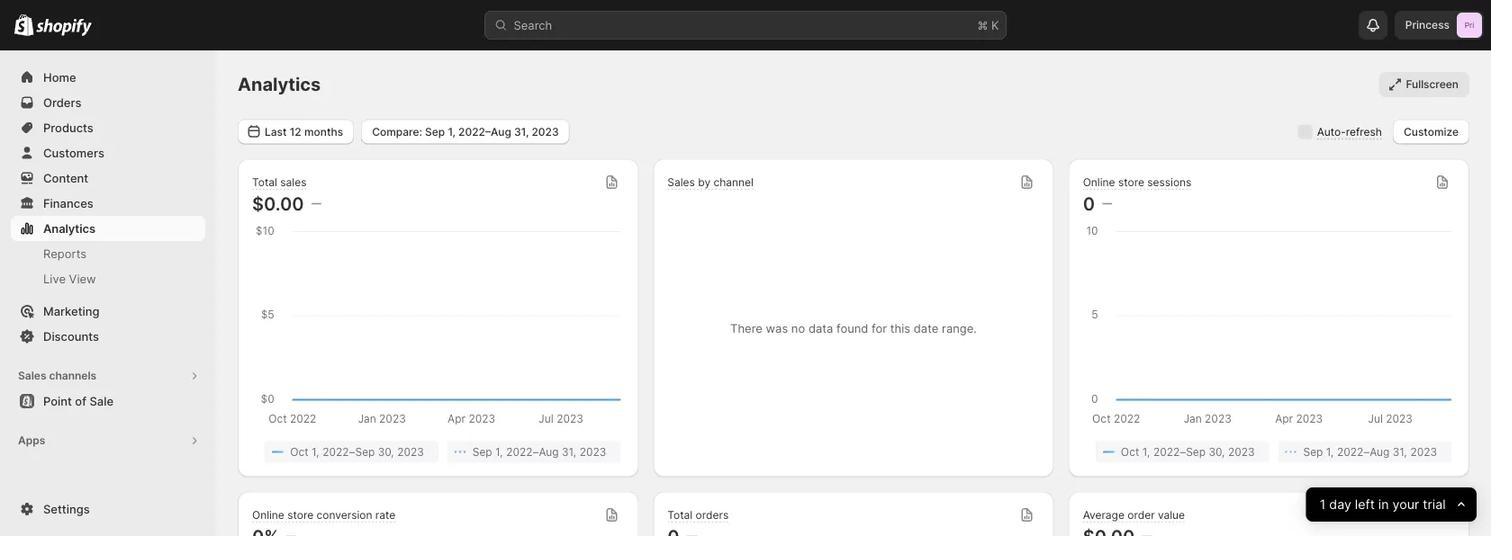Task type: vqa. For each thing, say whether or not it's contained in the screenshot.
Search collections Text Box
no



Task type: describe. For each thing, give the bounding box(es) containing it.
last
[[265, 125, 287, 138]]

sales by channel
[[668, 176, 754, 189]]

discounts link
[[11, 324, 205, 349]]

sale
[[89, 394, 113, 408]]

0 horizontal spatial analytics
[[43, 222, 95, 235]]

31, for 0
[[1393, 446, 1407, 459]]

auto-refresh
[[1317, 125, 1382, 138]]

2022–aug for 0
[[1337, 446, 1390, 459]]

live
[[43, 272, 66, 286]]

1 day left in your trial button
[[1306, 488, 1477, 522]]

orders link
[[11, 90, 205, 115]]

live view link
[[11, 267, 205, 292]]

last 12 months
[[265, 125, 343, 138]]

princess image
[[1457, 13, 1482, 38]]

orders
[[696, 509, 729, 522]]

online for online store sessions
[[1083, 176, 1115, 189]]

no change image
[[687, 530, 697, 537]]

no change image right 0
[[1102, 197, 1112, 211]]

⌘ k
[[977, 18, 999, 32]]

30, for $0.00
[[378, 446, 394, 459]]

online store sessions
[[1083, 176, 1192, 189]]

2023 for $0.00 sep 1, 2022–aug 31, 2023 button
[[580, 446, 606, 459]]

oct 1, 2022–sep 30, 2023 button for $0.00
[[265, 442, 438, 463]]

sales channels button
[[11, 364, 205, 389]]

by
[[698, 176, 711, 189]]

online store conversion rate button
[[238, 492, 639, 537]]

of
[[75, 394, 86, 408]]

settings
[[43, 502, 90, 516]]

1 day left in your trial
[[1320, 497, 1446, 513]]

data
[[808, 322, 833, 336]]

sep 1, 2022–aug 31, 2023 for 0
[[1303, 446, 1437, 459]]

no change image inside average order value button
[[1142, 530, 1152, 537]]

2023 for sep 1, 2022–aug 31, 2023 button for 0
[[1410, 446, 1437, 459]]

discounts
[[43, 330, 99, 344]]

$0.00
[[252, 193, 304, 215]]

online for online store conversion rate
[[252, 509, 284, 522]]

sales channels
[[18, 370, 96, 383]]

auto-
[[1317, 125, 1346, 138]]

online store conversion rate
[[252, 509, 396, 522]]

total for total orders
[[668, 509, 693, 522]]

total sales
[[252, 176, 307, 189]]

your
[[1393, 497, 1420, 513]]

range.
[[942, 322, 977, 336]]

there
[[730, 322, 763, 336]]

customize button
[[1393, 119, 1470, 144]]

point of sale
[[43, 394, 113, 408]]

point
[[43, 394, 72, 408]]

average order value button
[[1069, 492, 1470, 537]]

no
[[791, 322, 805, 336]]

online store sessions button
[[1083, 176, 1192, 191]]

no change image inside online store conversion rate button
[[287, 530, 296, 537]]

31, inside "dropdown button"
[[514, 125, 529, 138]]

2022–aug inside "dropdown button"
[[458, 125, 511, 138]]

sep inside compare: sep 1, 2022–aug 31, 2023 "dropdown button"
[[425, 125, 445, 138]]

content
[[43, 171, 88, 185]]

value
[[1158, 509, 1185, 522]]

average
[[1083, 509, 1125, 522]]

there was no data found for this date range.
[[730, 322, 977, 336]]

1
[[1320, 497, 1326, 513]]

home
[[43, 70, 76, 84]]

⌘
[[977, 18, 988, 32]]

sales
[[280, 176, 307, 189]]

channels
[[49, 370, 96, 383]]

day
[[1330, 497, 1352, 513]]

k
[[991, 18, 999, 32]]

apps
[[18, 434, 45, 448]]

finances
[[43, 196, 93, 210]]

fullscreen
[[1406, 78, 1459, 91]]

sessions
[[1147, 176, 1192, 189]]

total orders
[[668, 509, 729, 522]]

reports link
[[11, 241, 205, 267]]

marketing
[[43, 304, 100, 318]]

refresh
[[1346, 125, 1382, 138]]

order
[[1128, 509, 1155, 522]]

point of sale button
[[0, 389, 216, 414]]

orders
[[43, 95, 81, 109]]

compare: sep 1, 2022–aug 31, 2023
[[372, 125, 559, 138]]

customize
[[1404, 125, 1459, 138]]

home link
[[11, 65, 205, 90]]

2023 for the oct 1, 2022–sep 30, 2023 button associated with 0
[[1228, 446, 1255, 459]]

oct for $0.00
[[290, 446, 309, 459]]

oct 1, 2022–sep 30, 2023 for $0.00
[[290, 446, 424, 459]]

oct 1, 2022–sep 30, 2023 for 0
[[1121, 446, 1255, 459]]

finances link
[[11, 191, 205, 216]]

online store conversion rate button
[[252, 509, 396, 524]]



Task type: locate. For each thing, give the bounding box(es) containing it.
online inside online store conversion rate dropdown button
[[252, 509, 284, 522]]

store inside dropdown button
[[287, 509, 314, 522]]

rate
[[375, 509, 396, 522]]

oct 1, 2022–sep 30, 2023 button up value
[[1096, 442, 1269, 463]]

sep 1, 2022–aug 31, 2023
[[473, 446, 606, 459], [1303, 446, 1437, 459]]

list up average order value button
[[1087, 442, 1452, 463]]

31,
[[514, 125, 529, 138], [562, 446, 577, 459], [1393, 446, 1407, 459]]

2022–aug for $0.00
[[506, 446, 559, 459]]

2022–sep up value
[[1153, 446, 1206, 459]]

in
[[1379, 497, 1389, 513]]

1 oct 1, 2022–sep 30, 2023 button from the left
[[265, 442, 438, 463]]

no change image
[[311, 197, 321, 211], [1102, 197, 1112, 211], [287, 530, 296, 537], [1142, 530, 1152, 537]]

1 vertical spatial store
[[287, 509, 314, 522]]

1 sep 1, 2022–aug 31, 2023 button from the left
[[447, 442, 621, 463]]

store for conversion
[[287, 509, 314, 522]]

30, up 'rate' on the bottom of page
[[378, 446, 394, 459]]

no change image down order
[[1142, 530, 1152, 537]]

found
[[837, 322, 868, 336]]

12
[[290, 125, 301, 138]]

list for 0
[[1087, 442, 1452, 463]]

trial
[[1423, 497, 1446, 513]]

search
[[514, 18, 552, 32]]

0 vertical spatial sales
[[668, 176, 695, 189]]

products link
[[11, 115, 205, 140]]

1 horizontal spatial list
[[1087, 442, 1452, 463]]

sep up the 1
[[1303, 446, 1323, 459]]

2023
[[532, 125, 559, 138], [397, 446, 424, 459], [580, 446, 606, 459], [1228, 446, 1255, 459], [1410, 446, 1437, 459]]

sep for $0.00
[[473, 446, 492, 459]]

1 horizontal spatial 2022–sep
[[1153, 446, 1206, 459]]

0 vertical spatial online
[[1083, 176, 1115, 189]]

1 horizontal spatial store
[[1118, 176, 1144, 189]]

store inside dropdown button
[[1118, 176, 1144, 189]]

total orders button
[[668, 509, 729, 524]]

total up $0.00 at top
[[252, 176, 277, 189]]

1 horizontal spatial oct 1, 2022–sep 30, 2023 button
[[1096, 442, 1269, 463]]

sales for sales channels
[[18, 370, 46, 383]]

0
[[1083, 193, 1095, 215]]

sep up online store conversion rate button
[[473, 446, 492, 459]]

oct 1, 2022–sep 30, 2023 button for 0
[[1096, 442, 1269, 463]]

analytics down finances
[[43, 222, 95, 235]]

31, for $0.00
[[562, 446, 577, 459]]

1, up day
[[1326, 446, 1334, 459]]

settings link
[[11, 497, 205, 522]]

30, for 0
[[1209, 446, 1225, 459]]

sep 1, 2022–aug 31, 2023 button for 0
[[1278, 442, 1452, 463]]

no change image down online store conversion rate dropdown button
[[287, 530, 296, 537]]

sep 1, 2022–aug 31, 2023 for $0.00
[[473, 446, 606, 459]]

1 horizontal spatial oct
[[1121, 446, 1139, 459]]

total
[[252, 176, 277, 189], [668, 509, 693, 522]]

was
[[766, 322, 788, 336]]

online left conversion
[[252, 509, 284, 522]]

1 horizontal spatial 30,
[[1209, 446, 1225, 459]]

average order value button
[[1083, 509, 1185, 524]]

1 horizontal spatial sep
[[473, 446, 492, 459]]

2022–sep up conversion
[[323, 446, 375, 459]]

0 horizontal spatial online
[[252, 509, 284, 522]]

1 vertical spatial online
[[252, 509, 284, 522]]

0 horizontal spatial sales
[[18, 370, 46, 383]]

online inside online store sessions dropdown button
[[1083, 176, 1115, 189]]

0 vertical spatial analytics
[[238, 73, 321, 95]]

1 horizontal spatial oct 1, 2022–sep 30, 2023
[[1121, 446, 1255, 459]]

store
[[1118, 176, 1144, 189], [287, 509, 314, 522]]

apps button
[[11, 429, 205, 454]]

channel
[[714, 176, 754, 189]]

1, up order
[[1142, 446, 1150, 459]]

2 sep 1, 2022–aug 31, 2023 button from the left
[[1278, 442, 1452, 463]]

list up online store conversion rate button
[[256, 442, 621, 463]]

oct for 0
[[1121, 446, 1139, 459]]

shopify image
[[36, 18, 92, 36]]

2023 for $0.00 the oct 1, 2022–sep 30, 2023 button
[[397, 446, 424, 459]]

oct up 'average order value'
[[1121, 446, 1139, 459]]

conversion
[[317, 509, 372, 522]]

sales by channel button
[[668, 176, 754, 191]]

2 2022–sep from the left
[[1153, 446, 1206, 459]]

point of sale link
[[11, 389, 205, 414]]

oct 1, 2022–sep 30, 2023 button up conversion
[[265, 442, 438, 463]]

store left sessions
[[1118, 176, 1144, 189]]

0 horizontal spatial 2022–sep
[[323, 446, 375, 459]]

2022–sep
[[323, 446, 375, 459], [1153, 446, 1206, 459]]

2023 inside "dropdown button"
[[532, 125, 559, 138]]

oct 1, 2022–sep 30, 2023 up value
[[1121, 446, 1255, 459]]

1 horizontal spatial analytics
[[238, 73, 321, 95]]

sep
[[425, 125, 445, 138], [473, 446, 492, 459], [1303, 446, 1323, 459]]

2 30, from the left
[[1209, 446, 1225, 459]]

princess
[[1405, 18, 1450, 32]]

1 horizontal spatial sales
[[668, 176, 695, 189]]

sales left by
[[668, 176, 695, 189]]

2 horizontal spatial 31,
[[1393, 446, 1407, 459]]

oct 1, 2022–sep 30, 2023 up conversion
[[290, 446, 424, 459]]

0 horizontal spatial store
[[287, 509, 314, 522]]

2 oct 1, 2022–sep 30, 2023 button from the left
[[1096, 442, 1269, 463]]

customers link
[[11, 140, 205, 166]]

0 vertical spatial total
[[252, 176, 277, 189]]

oct up online store conversion rate
[[290, 446, 309, 459]]

total inside button
[[668, 509, 693, 522]]

store left conversion
[[287, 509, 314, 522]]

sep 1, 2022–aug 31, 2023 button
[[447, 442, 621, 463], [1278, 442, 1452, 463]]

2022–sep for $0.00
[[323, 446, 375, 459]]

live view
[[43, 272, 96, 286]]

2 sep 1, 2022–aug 31, 2023 from the left
[[1303, 446, 1437, 459]]

oct 1, 2022–sep 30, 2023 button
[[265, 442, 438, 463], [1096, 442, 1269, 463]]

0 horizontal spatial total
[[252, 176, 277, 189]]

0 horizontal spatial sep 1, 2022–aug 31, 2023 button
[[447, 442, 621, 463]]

view
[[69, 272, 96, 286]]

1 vertical spatial total
[[668, 509, 693, 522]]

list
[[256, 442, 621, 463], [1087, 442, 1452, 463]]

0 horizontal spatial oct
[[290, 446, 309, 459]]

sep for 0
[[1303, 446, 1323, 459]]

1 oct from the left
[[290, 446, 309, 459]]

compare: sep 1, 2022–aug 31, 2023 button
[[361, 119, 570, 144]]

oct
[[290, 446, 309, 459], [1121, 446, 1139, 459]]

2 horizontal spatial sep
[[1303, 446, 1323, 459]]

1 sep 1, 2022–aug 31, 2023 from the left
[[473, 446, 606, 459]]

average order value
[[1083, 509, 1185, 522]]

months
[[304, 125, 343, 138]]

1 oct 1, 2022–sep 30, 2023 from the left
[[290, 446, 424, 459]]

1, right compare:
[[448, 125, 456, 138]]

1,
[[448, 125, 456, 138], [312, 446, 320, 459], [495, 446, 503, 459], [1142, 446, 1150, 459], [1326, 446, 1334, 459]]

products
[[43, 121, 93, 135]]

1 vertical spatial sales
[[18, 370, 46, 383]]

online up 0
[[1083, 176, 1115, 189]]

2 oct from the left
[[1121, 446, 1139, 459]]

marketing link
[[11, 299, 205, 324]]

total sales button
[[252, 176, 307, 191]]

0 horizontal spatial list
[[256, 442, 621, 463]]

compare:
[[372, 125, 422, 138]]

content link
[[11, 166, 205, 191]]

0 horizontal spatial oct 1, 2022–sep 30, 2023
[[290, 446, 424, 459]]

1 horizontal spatial 31,
[[562, 446, 577, 459]]

customers
[[43, 146, 104, 160]]

30,
[[378, 446, 394, 459], [1209, 446, 1225, 459]]

2022–sep for 0
[[1153, 446, 1206, 459]]

this
[[890, 322, 910, 336]]

1 list from the left
[[256, 442, 621, 463]]

sales up point
[[18, 370, 46, 383]]

sales inside button
[[18, 370, 46, 383]]

sales for sales by channel
[[668, 176, 695, 189]]

2 oct 1, 2022–sep 30, 2023 from the left
[[1121, 446, 1255, 459]]

analytics up 'last'
[[238, 73, 321, 95]]

no change image right $0.00 at top
[[311, 197, 321, 211]]

1, up online store conversion rate button
[[495, 446, 503, 459]]

1 horizontal spatial sep 1, 2022–aug 31, 2023
[[1303, 446, 1437, 459]]

fullscreen button
[[1379, 72, 1470, 97]]

oct 1, 2022–sep 30, 2023
[[290, 446, 424, 459], [1121, 446, 1255, 459]]

total up no change icon
[[668, 509, 693, 522]]

2 list from the left
[[1087, 442, 1452, 463]]

store for sessions
[[1118, 176, 1144, 189]]

analytics link
[[11, 216, 205, 241]]

2022–aug
[[458, 125, 511, 138], [506, 446, 559, 459], [1337, 446, 1390, 459]]

list for $0.00
[[256, 442, 621, 463]]

1 2022–sep from the left
[[323, 446, 375, 459]]

1 30, from the left
[[378, 446, 394, 459]]

sales inside dropdown button
[[668, 176, 695, 189]]

1 horizontal spatial total
[[668, 509, 693, 522]]

30, up average order value button
[[1209, 446, 1225, 459]]

0 horizontal spatial oct 1, 2022–sep 30, 2023 button
[[265, 442, 438, 463]]

online
[[1083, 176, 1115, 189], [252, 509, 284, 522]]

0 horizontal spatial 31,
[[514, 125, 529, 138]]

sep right compare:
[[425, 125, 445, 138]]

shopify image
[[14, 14, 34, 36]]

date
[[914, 322, 939, 336]]

1 horizontal spatial sep 1, 2022–aug 31, 2023 button
[[1278, 442, 1452, 463]]

0 vertical spatial store
[[1118, 176, 1144, 189]]

1 vertical spatial analytics
[[43, 222, 95, 235]]

sep 1, 2022–aug 31, 2023 button for $0.00
[[447, 442, 621, 463]]

left
[[1355, 497, 1375, 513]]

0 horizontal spatial 30,
[[378, 446, 394, 459]]

last 12 months button
[[238, 119, 354, 144]]

total for total sales
[[252, 176, 277, 189]]

1 horizontal spatial online
[[1083, 176, 1115, 189]]

0 horizontal spatial sep
[[425, 125, 445, 138]]

1, up online store conversion rate
[[312, 446, 320, 459]]

total orders button
[[653, 492, 1054, 537]]

0 horizontal spatial sep 1, 2022–aug 31, 2023
[[473, 446, 606, 459]]

sales
[[668, 176, 695, 189], [18, 370, 46, 383]]

1, inside "dropdown button"
[[448, 125, 456, 138]]

for
[[872, 322, 887, 336]]

reports
[[43, 247, 87, 261]]



